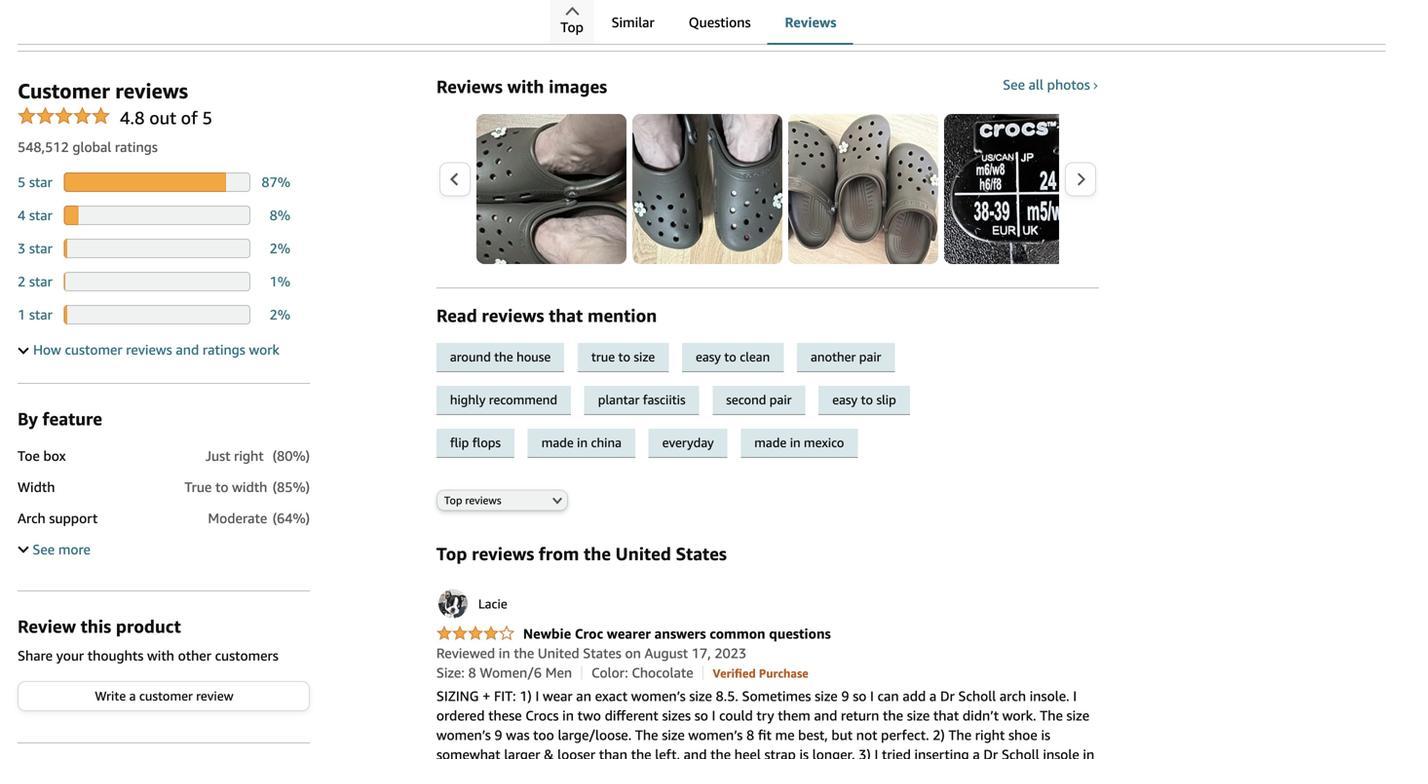 Task type: vqa. For each thing, say whether or not it's contained in the screenshot.


Task type: describe. For each thing, give the bounding box(es) containing it.
expand image
[[18, 343, 29, 354]]

clean
[[740, 349, 770, 364]]

top reviews
[[444, 494, 502, 507]]

croc
[[575, 625, 603, 642]]

progress bar for 4 star
[[64, 205, 251, 225]]

in for the
[[499, 645, 510, 661]]

progress bar for 5 star
[[64, 172, 251, 192]]

to for size
[[618, 349, 631, 364]]

not
[[856, 727, 878, 743]]

didn't
[[963, 707, 999, 723]]

mention
[[588, 305, 657, 326]]

0 horizontal spatial that
[[549, 305, 583, 326]]

size: 8 women/6 men
[[436, 664, 572, 681]]

reviews for top reviews from the united states
[[472, 543, 534, 564]]

try
[[757, 707, 774, 723]]

4.8
[[120, 107, 145, 128]]

0 horizontal spatial the
[[635, 727, 658, 743]]

plantar
[[598, 392, 640, 407]]

best,
[[798, 727, 828, 743]]

4
[[18, 207, 26, 223]]

i right "1)"
[[536, 688, 539, 704]]

1 horizontal spatial and
[[684, 746, 707, 759]]

verified purchase link
[[713, 664, 809, 681]]

2% for 3 star
[[270, 240, 290, 256]]

easy to clean
[[696, 349, 770, 364]]

could
[[719, 707, 753, 723]]

reviewed
[[436, 645, 495, 661]]

made in china
[[542, 435, 622, 450]]

5 star
[[18, 174, 53, 190]]

somewhat
[[436, 746, 501, 759]]

plantar fasciitis
[[598, 392, 686, 407]]

verified purchase
[[713, 666, 809, 680]]

1 horizontal spatial so
[[853, 688, 867, 704]]

see more button
[[18, 541, 91, 557]]

1 horizontal spatial the
[[949, 727, 972, 743]]

(64%)
[[273, 510, 310, 526]]

top for top reviews from the united states
[[436, 543, 467, 564]]

second pair link
[[713, 386, 819, 415]]

highly recommend
[[450, 392, 558, 407]]

progress bar for 3 star
[[64, 239, 251, 258]]

left,
[[655, 746, 680, 759]]

box
[[43, 448, 66, 464]]

the inside around the house link
[[494, 349, 513, 364]]

1 vertical spatial united
[[538, 645, 580, 661]]

fit:
[[494, 688, 516, 704]]

another pair link
[[797, 343, 905, 372]]

flops
[[472, 435, 501, 450]]

write
[[95, 688, 126, 703]]

size up left, on the left bottom of page
[[662, 727, 685, 743]]

your
[[56, 647, 84, 664]]

Search in reviews, Q&A... search field
[[18, 0, 797, 29]]

extender expand image
[[18, 542, 29, 553]]

i left could
[[712, 707, 716, 723]]

an
[[576, 688, 592, 704]]

made for made in mexico
[[755, 435, 787, 450]]

i right 3)
[[875, 746, 878, 759]]

4 star link
[[18, 207, 53, 223]]

the up the women/6
[[514, 645, 534, 661]]

0 horizontal spatial 9
[[495, 727, 503, 743]]

easy to clean link
[[682, 343, 797, 372]]

3 star link
[[18, 240, 53, 256]]

out
[[149, 107, 176, 128]]

write a customer review link
[[19, 682, 309, 710]]

search image
[[27, 7, 40, 20]]

that inside sizing + fit: 1) i wear an exact women's size 8.5. sometimes size 9 so i can add a dr scholl arch insole.  i ordered these crocs in two different sizes so i could try them and return the size that didn't work. the size women's 9 was too large/loose. the size women's 8 fit me best, but not perfect.  2) the right shoe is somewhat larger & looser than the left, and the heel strap is longer.  3) i tried inserting a dr scholl insole
[[934, 707, 959, 723]]

customers
[[215, 647, 279, 664]]

support
[[49, 510, 98, 526]]

plantar fasciitis link
[[585, 386, 713, 415]]

shoe
[[1009, 727, 1038, 743]]

slip
[[877, 392, 896, 407]]

highly
[[450, 392, 486, 407]]

pair for another pair
[[859, 349, 882, 364]]

the down can
[[883, 707, 904, 723]]

review
[[196, 688, 234, 703]]

0 vertical spatial scholl
[[959, 688, 996, 704]]

more
[[58, 541, 91, 557]]

flip
[[450, 435, 469, 450]]

the left left, on the left bottom of page
[[631, 746, 652, 759]]

common
[[710, 625, 766, 642]]

arch support
[[18, 510, 98, 526]]

true to width (85%)
[[185, 479, 310, 495]]

heel
[[735, 746, 761, 759]]

made for made in china
[[542, 435, 574, 450]]

8% link
[[270, 207, 290, 223]]

august
[[645, 645, 688, 661]]

0 horizontal spatial states
[[583, 645, 622, 661]]

1 horizontal spatial scholl
[[1002, 746, 1040, 759]]

17,
[[692, 645, 711, 661]]

second pair
[[726, 392, 792, 407]]

+
[[483, 688, 491, 704]]

3)
[[859, 746, 871, 759]]

true to size link
[[578, 343, 682, 372]]

1%
[[270, 273, 290, 289]]

1
[[18, 306, 26, 322]]

pair for second pair
[[770, 392, 792, 407]]

1 horizontal spatial customer
[[139, 688, 193, 703]]

highly recommend link
[[436, 386, 585, 415]]

reviews for reviews
[[785, 14, 837, 30]]

progress bar for 2 star
[[64, 272, 251, 291]]

exact
[[595, 688, 628, 704]]

1 horizontal spatial with
[[507, 76, 544, 97]]

share your thoughts with other customers
[[18, 647, 279, 664]]

of
[[181, 107, 198, 128]]

easy for easy to slip
[[833, 392, 858, 407]]

just
[[206, 448, 230, 464]]

size down add
[[907, 707, 930, 723]]

another pair
[[811, 349, 882, 364]]

return
[[841, 707, 879, 723]]

1)
[[520, 688, 532, 704]]

star for 3 star
[[29, 240, 53, 256]]

around the house
[[450, 349, 551, 364]]

work
[[249, 341, 280, 357]]

verified
[[713, 666, 756, 680]]

answers
[[655, 625, 706, 642]]

size up the best,
[[815, 688, 838, 704]]

review this product
[[18, 616, 181, 637]]

see for see more
[[33, 541, 55, 557]]

0 horizontal spatial dr
[[940, 688, 955, 704]]

everyday link
[[649, 429, 741, 458]]

color:
[[592, 664, 628, 681]]

width
[[18, 479, 55, 495]]

too
[[533, 727, 554, 743]]

newbie croc wearer answers common questions
[[523, 625, 831, 642]]

size:
[[436, 664, 465, 681]]

questions
[[689, 14, 751, 30]]

them
[[778, 707, 811, 723]]



Task type: locate. For each thing, give the bounding box(es) containing it.
the left 'house'
[[494, 349, 513, 364]]

right right just
[[234, 448, 264, 464]]

size down 'insole.'
[[1067, 707, 1090, 723]]

in up the size: 8 women/6 men
[[499, 645, 510, 661]]

right
[[234, 448, 264, 464], [975, 727, 1005, 743]]

the left heel
[[711, 746, 731, 759]]

1 vertical spatial see
[[33, 541, 55, 557]]

to for slip
[[861, 392, 873, 407]]

size inside true to size 'link'
[[634, 349, 655, 364]]

1 vertical spatial pair
[[770, 392, 792, 407]]

to for width
[[215, 479, 229, 495]]

4 progress bar from the top
[[64, 272, 251, 291]]

2 horizontal spatial and
[[814, 707, 838, 723]]

0 vertical spatial top
[[561, 19, 584, 35]]

0 vertical spatial customer
[[65, 341, 122, 357]]

ordered
[[436, 707, 485, 723]]

star for 1 star
[[29, 306, 53, 322]]

dr down didn't
[[984, 746, 998, 759]]

a right write
[[129, 688, 136, 703]]

moderate
[[208, 510, 267, 526]]

1 progress bar from the top
[[64, 172, 251, 192]]

a
[[930, 688, 937, 704], [129, 688, 136, 703], [973, 746, 980, 759]]

0 vertical spatial pair
[[859, 349, 882, 364]]

1 vertical spatial states
[[583, 645, 622, 661]]

different
[[605, 707, 659, 723]]

1 vertical spatial is
[[800, 746, 809, 759]]

in for china
[[577, 435, 588, 450]]

other
[[178, 647, 211, 664]]

so up return
[[853, 688, 867, 704]]

1% link
[[270, 273, 290, 289]]

easy left slip
[[833, 392, 858, 407]]

4 star from the top
[[29, 273, 53, 289]]

0 vertical spatial so
[[853, 688, 867, 704]]

8 down reviewed
[[468, 664, 476, 681]]

reviews for top reviews
[[465, 494, 502, 507]]

the down different
[[635, 727, 658, 743]]

0 vertical spatial and
[[176, 341, 199, 357]]

1 horizontal spatial united
[[616, 543, 671, 564]]

0 horizontal spatial 8
[[468, 664, 476, 681]]

size down | icon
[[689, 688, 712, 704]]

1 vertical spatial so
[[695, 707, 708, 723]]

star up the 4 star link
[[29, 174, 53, 190]]

dr right add
[[940, 688, 955, 704]]

0 vertical spatial 2%
[[270, 240, 290, 256]]

arch
[[1000, 688, 1026, 704]]

made left china
[[542, 435, 574, 450]]

2% for 1 star
[[270, 306, 290, 322]]

women's down chocolate
[[631, 688, 686, 704]]

that up 2)
[[934, 707, 959, 723]]

true
[[592, 349, 615, 364]]

and right left, on the left bottom of page
[[684, 746, 707, 759]]

0 horizontal spatial united
[[538, 645, 580, 661]]

a right inserting
[[973, 746, 980, 759]]

easy for easy to clean
[[696, 349, 721, 364]]

1 horizontal spatial is
[[1041, 727, 1051, 743]]

0 horizontal spatial pair
[[770, 392, 792, 407]]

another
[[811, 349, 856, 364]]

1 vertical spatial 9
[[495, 727, 503, 743]]

1 horizontal spatial ratings
[[203, 341, 245, 357]]

0 horizontal spatial and
[[176, 341, 199, 357]]

| image
[[581, 666, 582, 680]]

0 horizontal spatial 5
[[18, 174, 26, 190]]

progress bar for 1 star
[[64, 305, 251, 324]]

8 inside sizing + fit: 1) i wear an exact women's size 8.5. sometimes size 9 so i can add a dr scholl arch insole.  i ordered these crocs in two different sizes so i could try them and return the size that didn't work. the size women's 9 was too large/loose. the size women's 8 fit me best, but not perfect.  2) the right shoe is somewhat larger & looser than the left, and the heel strap is longer.  3) i tried inserting a dr scholl insole
[[747, 727, 755, 743]]

1 horizontal spatial a
[[930, 688, 937, 704]]

1 star from the top
[[29, 174, 53, 190]]

size right true
[[634, 349, 655, 364]]

0 vertical spatial see
[[1003, 76, 1025, 92]]

in left mexico
[[790, 435, 801, 450]]

is right shoe on the right of the page
[[1041, 727, 1051, 743]]

5 up 4
[[18, 174, 26, 190]]

so right sizes
[[695, 707, 708, 723]]

read
[[436, 305, 477, 326]]

2 progress bar from the top
[[64, 205, 251, 225]]

0 vertical spatial that
[[549, 305, 583, 326]]

2 star from the top
[[29, 207, 53, 223]]

feature
[[42, 408, 102, 429]]

0 horizontal spatial women's
[[436, 727, 491, 743]]

1 vertical spatial 8
[[747, 727, 755, 743]]

2 horizontal spatial the
[[1040, 707, 1063, 723]]

in left china
[[577, 435, 588, 450]]

star for 2 star
[[29, 273, 53, 289]]

lacie
[[478, 596, 507, 611]]

0 horizontal spatial made
[[542, 435, 574, 450]]

top for top
[[561, 19, 584, 35]]

fit
[[758, 727, 772, 743]]

states
[[676, 543, 727, 564], [583, 645, 622, 661]]

dropdown image
[[552, 496, 562, 504]]

women's
[[631, 688, 686, 704], [436, 727, 491, 743], [688, 727, 743, 743]]

that up 'house'
[[549, 305, 583, 326]]

united up wearer
[[616, 543, 671, 564]]

reviews right questions
[[785, 14, 837, 30]]

top reviews element
[[18, 50, 1403, 759]]

star right 1
[[29, 306, 53, 322]]

easy
[[696, 349, 721, 364], [833, 392, 858, 407]]

top up lacie 'link'
[[436, 543, 467, 564]]

scholl up didn't
[[959, 688, 996, 704]]

star right 4
[[29, 207, 53, 223]]

this
[[81, 616, 111, 637]]

2% down the "1%"
[[270, 306, 290, 322]]

crocs
[[526, 707, 559, 723]]

0 vertical spatial states
[[676, 543, 727, 564]]

states up answers
[[676, 543, 727, 564]]

and left work
[[176, 341, 199, 357]]

1 vertical spatial 2%
[[270, 306, 290, 322]]

star right 2
[[29, 273, 53, 289]]

0 vertical spatial 5
[[202, 107, 213, 128]]

0 horizontal spatial scholl
[[959, 688, 996, 704]]

the down 'insole.'
[[1040, 707, 1063, 723]]

similar
[[612, 14, 655, 30]]

how customer reviews and ratings work button
[[18, 340, 280, 359]]

customer inside dropdown button
[[65, 341, 122, 357]]

pair right the "second"
[[770, 392, 792, 407]]

0 horizontal spatial is
[[800, 746, 809, 759]]

how
[[33, 341, 61, 357]]

1 horizontal spatial made
[[755, 435, 787, 450]]

larger
[[504, 746, 540, 759]]

true
[[185, 479, 212, 495]]

write a customer review
[[95, 688, 234, 703]]

1 horizontal spatial pair
[[859, 349, 882, 364]]

dr
[[940, 688, 955, 704], [984, 746, 998, 759]]

1 vertical spatial that
[[934, 707, 959, 723]]

2 horizontal spatial women's
[[688, 727, 743, 743]]

progress bar
[[64, 172, 251, 192], [64, 205, 251, 225], [64, 239, 251, 258], [64, 272, 251, 291], [64, 305, 251, 324]]

1 vertical spatial customer
[[139, 688, 193, 703]]

1 horizontal spatial reviews
[[785, 14, 837, 30]]

top up images
[[561, 19, 584, 35]]

women's up somewhat at the bottom of the page
[[436, 727, 491, 743]]

and inside dropdown button
[[176, 341, 199, 357]]

united
[[616, 543, 671, 564], [538, 645, 580, 661]]

0 horizontal spatial right
[[234, 448, 264, 464]]

see right extender expand icon
[[33, 541, 55, 557]]

purchase
[[759, 666, 809, 680]]

to left slip
[[861, 392, 873, 407]]

0 vertical spatial is
[[1041, 727, 1051, 743]]

1 horizontal spatial easy
[[833, 392, 858, 407]]

1 2% link from the top
[[270, 240, 290, 256]]

0 vertical spatial 8
[[468, 664, 476, 681]]

1 vertical spatial scholl
[[1002, 746, 1040, 759]]

united up men
[[538, 645, 580, 661]]

5 star from the top
[[29, 306, 53, 322]]

right down didn't
[[975, 727, 1005, 743]]

2 star
[[18, 273, 53, 289]]

2 2% link from the top
[[270, 306, 290, 322]]

wear
[[543, 688, 573, 704]]

1 horizontal spatial right
[[975, 727, 1005, 743]]

in inside sizing + fit: 1) i wear an exact women's size 8.5. sometimes size 9 so i can add a dr scholl arch insole.  i ordered these crocs in two different sizes so i could try them and return the size that didn't work. the size women's 9 was too large/loose. the size women's 8 fit me best, but not perfect.  2) the right shoe is somewhat larger & looser than the left, and the heel strap is longer.  3) i tried inserting a dr scholl insole
[[562, 707, 574, 723]]

can
[[878, 688, 899, 704]]

0 horizontal spatial with
[[147, 647, 174, 664]]

3 star from the top
[[29, 240, 53, 256]]

0 horizontal spatial ratings
[[115, 139, 158, 155]]

ratings
[[115, 139, 158, 155], [203, 341, 245, 357]]

1 vertical spatial reviews
[[436, 76, 503, 97]]

color: chocolate
[[592, 664, 694, 681]]

(80%)
[[273, 448, 310, 464]]

and up the best,
[[814, 707, 838, 723]]

1 vertical spatial ratings
[[203, 341, 245, 357]]

3
[[18, 240, 26, 256]]

4 star
[[18, 207, 53, 223]]

customer
[[65, 341, 122, 357], [139, 688, 193, 703]]

ratings left work
[[203, 341, 245, 357]]

the
[[494, 349, 513, 364], [584, 543, 611, 564], [514, 645, 534, 661], [883, 707, 904, 723], [631, 746, 652, 759], [711, 746, 731, 759]]

review
[[18, 616, 76, 637]]

1 vertical spatial easy
[[833, 392, 858, 407]]

0 horizontal spatial a
[[129, 688, 136, 703]]

just right (80%)
[[206, 448, 310, 464]]

0 vertical spatial right
[[234, 448, 264, 464]]

than
[[599, 746, 628, 759]]

1 horizontal spatial women's
[[631, 688, 686, 704]]

sizing
[[436, 688, 479, 704]]

customer right how
[[65, 341, 122, 357]]

| image
[[703, 666, 704, 680]]

9 up return
[[841, 688, 849, 704]]

1 vertical spatial 2% link
[[270, 306, 290, 322]]

reviews inside how customer reviews and ratings work dropdown button
[[126, 341, 172, 357]]

0 vertical spatial 2% link
[[270, 240, 290, 256]]

0 vertical spatial easy
[[696, 349, 721, 364]]

easy left clean
[[696, 349, 721, 364]]

star for 5 star
[[29, 174, 53, 190]]

next image
[[1076, 172, 1087, 186]]

5 progress bar from the top
[[64, 305, 251, 324]]

548,512
[[18, 139, 69, 155]]

i left can
[[870, 688, 874, 704]]

5 right of
[[202, 107, 213, 128]]

see
[[1003, 76, 1025, 92], [33, 541, 55, 557]]

scholl
[[959, 688, 996, 704], [1002, 746, 1040, 759]]

2 made from the left
[[755, 435, 787, 450]]

to right true
[[618, 349, 631, 364]]

2% link up the 1% link
[[270, 240, 290, 256]]

pair right another
[[859, 349, 882, 364]]

2% link for 3 star
[[270, 240, 290, 256]]

2)
[[933, 727, 945, 743]]

8.5.
[[716, 688, 739, 704]]

8%
[[270, 207, 290, 223]]

1 horizontal spatial 5
[[202, 107, 213, 128]]

2
[[18, 273, 26, 289]]

toe box
[[18, 448, 66, 464]]

0 horizontal spatial so
[[695, 707, 708, 723]]

made in china link
[[528, 429, 649, 458]]

star for 4 star
[[29, 207, 53, 223]]

list
[[476, 114, 1403, 264]]

0 vertical spatial with
[[507, 76, 544, 97]]

insole.
[[1030, 688, 1070, 704]]

easy to slip link
[[819, 386, 920, 415]]

product
[[116, 616, 181, 637]]

2 vertical spatial top
[[436, 543, 467, 564]]

with left images
[[507, 76, 544, 97]]

1 vertical spatial top
[[444, 494, 462, 507]]

2 vertical spatial and
[[684, 746, 707, 759]]

two
[[578, 707, 601, 723]]

0 horizontal spatial customer
[[65, 341, 122, 357]]

see all photos link
[[1003, 76, 1099, 92]]

newbie
[[523, 625, 571, 642]]

share
[[18, 647, 53, 664]]

reviews with images
[[436, 76, 607, 97]]

1 vertical spatial with
[[147, 647, 174, 664]]

0 vertical spatial reviews
[[785, 14, 837, 30]]

reviews for customer reviews
[[115, 78, 188, 103]]

reviews inside top reviews element
[[436, 76, 503, 97]]

8 left fit
[[747, 727, 755, 743]]

0 horizontal spatial see
[[33, 541, 55, 557]]

states up color:
[[583, 645, 622, 661]]

9
[[841, 688, 849, 704], [495, 727, 503, 743]]

3 progress bar from the top
[[64, 239, 251, 258]]

1 horizontal spatial that
[[934, 707, 959, 723]]

star right "3"
[[29, 240, 53, 256]]

to inside easy to clean link
[[724, 349, 737, 364]]

the right 2)
[[949, 727, 972, 743]]

0 horizontal spatial easy
[[696, 349, 721, 364]]

ratings down the 4.8 at the top of the page
[[115, 139, 158, 155]]

to for clean
[[724, 349, 737, 364]]

right inside sizing + fit: 1) i wear an exact women's size 8.5. sometimes size 9 so i can add a dr scholl arch insole.  i ordered these crocs in two different sizes so i could try them and return the size that didn't work. the size women's 9 was too large/loose. the size women's 8 fit me best, but not perfect.  2) the right shoe is somewhat larger & looser than the left, and the heel strap is longer.  3) i tried inserting a dr scholl insole
[[975, 727, 1005, 743]]

read reviews that mention
[[436, 305, 657, 326]]

reviews up previous image
[[436, 76, 503, 97]]

china
[[591, 435, 622, 450]]

customer down share your thoughts with other customers
[[139, 688, 193, 703]]

women's down could
[[688, 727, 743, 743]]

scholl down shoe on the right of the page
[[1002, 746, 1040, 759]]

from
[[539, 543, 579, 564]]

top for top reviews
[[444, 494, 462, 507]]

top down flip
[[444, 494, 462, 507]]

1 horizontal spatial 9
[[841, 688, 849, 704]]

2% link down the "1%"
[[270, 306, 290, 322]]

1 2% from the top
[[270, 240, 290, 256]]

see left "all"
[[1003, 76, 1025, 92]]

2% up the 1% link
[[270, 240, 290, 256]]

1 horizontal spatial states
[[676, 543, 727, 564]]

0 vertical spatial 9
[[841, 688, 849, 704]]

a right add
[[930, 688, 937, 704]]

2 2% from the top
[[270, 306, 290, 322]]

to left clean
[[724, 349, 737, 364]]

list inside top reviews element
[[476, 114, 1403, 264]]

mexico
[[804, 435, 844, 450]]

1 horizontal spatial 8
[[747, 727, 755, 743]]

0 vertical spatial united
[[616, 543, 671, 564]]

see for see all photos
[[1003, 76, 1025, 92]]

the right from at the bottom left of page
[[584, 543, 611, 564]]

2 horizontal spatial a
[[973, 746, 980, 759]]

9 left was
[[495, 727, 503, 743]]

with down product
[[147, 647, 174, 664]]

is down the best,
[[800, 746, 809, 759]]

reviews
[[785, 14, 837, 30], [436, 76, 503, 97]]

in for mexico
[[790, 435, 801, 450]]

to right the true
[[215, 479, 229, 495]]

chocolate
[[632, 664, 694, 681]]

previous image
[[449, 172, 460, 186]]

tried
[[882, 746, 911, 759]]

i right 'insole.'
[[1073, 688, 1077, 704]]

0 vertical spatial ratings
[[115, 139, 158, 155]]

perfect.
[[881, 727, 929, 743]]

with
[[507, 76, 544, 97], [147, 647, 174, 664]]

1 vertical spatial right
[[975, 727, 1005, 743]]

was
[[506, 727, 530, 743]]

moderate (64%)
[[208, 510, 310, 526]]

strap
[[765, 746, 796, 759]]

2% link for 1 star
[[270, 306, 290, 322]]

to inside easy to slip link
[[861, 392, 873, 407]]

1 made from the left
[[542, 435, 574, 450]]

newbie croc wearer answers common questions link
[[436, 625, 831, 643]]

to inside true to size 'link'
[[618, 349, 631, 364]]

1 vertical spatial 5
[[18, 174, 26, 190]]

fasciitis
[[643, 392, 686, 407]]

in left the two
[[562, 707, 574, 723]]

so
[[853, 688, 867, 704], [695, 707, 708, 723]]

reviews for read reviews that mention
[[482, 305, 544, 326]]

1 horizontal spatial see
[[1003, 76, 1025, 92]]

1 horizontal spatial dr
[[984, 746, 998, 759]]

0 horizontal spatial reviews
[[436, 76, 503, 97]]

1 vertical spatial and
[[814, 707, 838, 723]]

large/loose.
[[558, 727, 632, 743]]

made down second pair link
[[755, 435, 787, 450]]

1 vertical spatial dr
[[984, 746, 998, 759]]

0 vertical spatial dr
[[940, 688, 955, 704]]

looser
[[558, 746, 596, 759]]

ratings inside dropdown button
[[203, 341, 245, 357]]

reviews for reviews with images
[[436, 76, 503, 97]]



